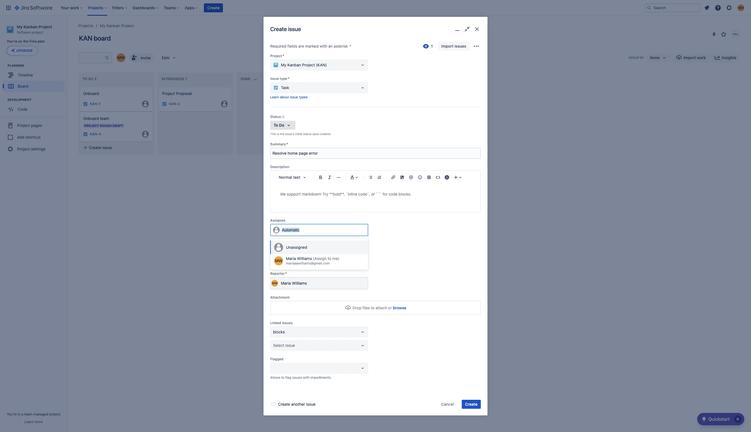 Task type: vqa. For each thing, say whether or not it's contained in the screenshot.
Apr '24's '24
no



Task type: describe. For each thing, give the bounding box(es) containing it.
project *
[[271, 54, 285, 58]]

import issues
[[442, 44, 467, 48]]

summary *
[[271, 142, 288, 146]]

kan-1
[[90, 102, 101, 106]]

my kanban project link
[[100, 22, 134, 29]]

group by
[[629, 56, 645, 59]]

you're on the free plan
[[7, 39, 45, 44]]

another
[[292, 402, 305, 407]]

(kan)
[[316, 62, 327, 67]]

select label
[[273, 258, 294, 262]]

onboard for onboard
[[83, 91, 99, 96]]

free
[[29, 39, 37, 44]]

import for import issues
[[442, 44, 454, 48]]

numbered list ⌘⇧7 image
[[377, 174, 383, 181]]

drop files to attach or browse
[[353, 306, 407, 310]]

software
[[17, 30, 31, 34]]

maria for maria williams
[[281, 281, 291, 286]]

4
[[99, 132, 101, 136]]

in
[[18, 412, 21, 417]]

issue inside button
[[102, 145, 112, 150]]

browse button
[[393, 305, 407, 311]]

more formatting image
[[336, 174, 342, 181]]

planning group
[[3, 63, 67, 94]]

you're for you're on the free plan
[[7, 39, 17, 44]]

labels
[[271, 249, 281, 253]]

5 open image from the top
[[360, 342, 366, 349]]

open image for project
[[360, 62, 366, 68]]

create another issue
[[278, 402, 316, 407]]

my kanban project
[[100, 23, 134, 28]]

table image
[[426, 174, 433, 181]]

williams for maria williams
[[292, 281, 307, 286]]

create inside create issue button
[[89, 145, 101, 150]]

asterisk
[[334, 44, 348, 48]]

* for reporter *
[[286, 272, 287, 276]]

primary element
[[3, 0, 645, 16]]

my kanban project software project
[[17, 24, 52, 34]]

Flagged text field
[[273, 366, 274, 371]]

open image for issue type
[[360, 84, 366, 91]]

to do for to do dropdown button
[[274, 123, 285, 128]]

timeline link
[[3, 70, 64, 81]]

select for select issue
[[273, 343, 285, 348]]

emoji image
[[417, 174, 424, 181]]

attach
[[376, 306, 387, 310]]

1 vertical spatial issues
[[293, 376, 302, 380]]

done
[[241, 77, 250, 81]]

kan-2
[[169, 102, 180, 106]]

task
[[281, 85, 289, 90]]

bullet list ⌘⇧8 image
[[368, 174, 374, 181]]

on
[[18, 39, 22, 44]]

group
[[629, 56, 640, 59]]

maria williams image
[[274, 256, 283, 265]]

to right files
[[371, 306, 375, 310]]

kanban for my kanban project software project
[[23, 24, 38, 29]]

1 vertical spatial issue
[[286, 343, 295, 348]]

info panel image
[[444, 174, 451, 181]]

unassigned
[[286, 245, 308, 250]]

marked
[[305, 44, 319, 48]]

allows
[[271, 376, 281, 380]]

description
[[271, 165, 290, 169]]

progress
[[166, 77, 184, 81]]

browse
[[393, 306, 407, 310]]

reporter
[[271, 272, 285, 276]]

Description - Main content area, start typing to enter text. text field
[[280, 191, 472, 198]]

required
[[271, 44, 287, 48]]

* right asterisk
[[350, 44, 352, 48]]

bold ⌘b image
[[318, 174, 324, 181]]

an
[[329, 44, 333, 48]]

board
[[18, 84, 28, 89]]

project pages link
[[2, 120, 65, 132]]

to do button
[[271, 121, 296, 130]]

label
[[286, 258, 294, 262]]

assign inside maria williams ( assign to me ) mariaaawilliams@gmail.com
[[315, 256, 327, 261]]

)
[[338, 256, 340, 261]]

assign inside button
[[271, 238, 283, 242]]

info image
[[281, 115, 286, 119]]

maria for maria williams ( assign to me ) mariaaawilliams@gmail.com
[[286, 256, 296, 261]]

learn about issue types link
[[271, 95, 308, 99]]

kan-2 link
[[169, 102, 180, 106]]

work
[[698, 55, 707, 60]]

normal
[[279, 175, 293, 180]]

import image
[[676, 54, 683, 61]]

none text field inside create issue dialog
[[271, 148, 481, 158]]

Assignee text field
[[282, 228, 300, 232]]

to for to do element
[[83, 77, 87, 81]]

kan- down onboard team
[[90, 132, 99, 136]]

project settings link
[[2, 143, 65, 155]]

assign to me button
[[271, 237, 295, 243]]

initial
[[296, 132, 303, 136]]

create issue button
[[80, 143, 153, 153]]

a
[[21, 412, 23, 417]]

0 vertical spatial maria williams image
[[117, 53, 126, 62]]

* for summary *
[[287, 142, 288, 146]]

code snippet image
[[435, 174, 442, 181]]

in progress
[[162, 77, 184, 81]]

import work
[[684, 55, 707, 60]]

discard & close image
[[473, 25, 481, 33]]

learn for learn more
[[24, 420, 34, 424]]

Linked Issues text field
[[273, 329, 274, 335]]

import work link
[[673, 53, 710, 62]]

code link
[[3, 104, 64, 115]]

plan
[[38, 39, 45, 44]]

do for to do element
[[88, 77, 93, 81]]

to do element
[[83, 77, 98, 81]]

me inside maria williams ( assign to me ) mariaaawilliams@gmail.com
[[333, 256, 338, 261]]

my for my kanban project
[[100, 23, 106, 28]]

to inside button
[[284, 238, 288, 242]]

with for marked
[[320, 44, 328, 48]]

automations menu button icon image
[[712, 31, 718, 37]]

status
[[304, 132, 312, 136]]

invite
[[141, 55, 151, 60]]

italic ⌘i image
[[327, 174, 333, 181]]

attachment
[[271, 295, 290, 300]]

quickstart
[[709, 417, 731, 422]]

the for issue's
[[280, 132, 285, 136]]

issue's
[[285, 132, 295, 136]]

issues
[[282, 321, 293, 325]]

more
[[35, 420, 43, 424]]

1 vertical spatial project
[[49, 412, 61, 417]]

upon
[[313, 132, 319, 136]]

create inside primary element
[[208, 5, 220, 10]]

1 horizontal spatial maria williams image
[[272, 280, 278, 287]]

to for to do dropdown button
[[274, 123, 278, 128]]

team-
[[24, 412, 34, 417]]

development
[[8, 98, 32, 102]]

my kanban project (kan)
[[281, 62, 327, 67]]

group containing project pages
[[2, 117, 65, 157]]

project proposal
[[162, 91, 192, 96]]



Task type: locate. For each thing, give the bounding box(es) containing it.
timeline
[[18, 73, 33, 77]]

2 horizontal spatial kanban
[[288, 62, 301, 67]]

add
[[17, 135, 24, 140]]

* right reporter
[[286, 272, 287, 276]]

6 open image from the top
[[360, 365, 366, 372]]

kan- for onboard
[[90, 102, 99, 106]]

* down required
[[283, 54, 285, 58]]

1 vertical spatial create issue
[[89, 145, 112, 150]]

do for to do dropdown button
[[279, 123, 285, 128]]

1 select from the top
[[273, 258, 285, 262]]

1 vertical spatial do
[[279, 123, 285, 128]]

import inside create issue dialog
[[442, 44, 454, 48]]

issues left more "image"
[[455, 44, 467, 48]]

0 vertical spatial you're
[[7, 39, 17, 44]]

1 vertical spatial task image
[[83, 132, 88, 136]]

to
[[83, 77, 87, 81], [274, 123, 278, 128]]

quickstart button
[[698, 413, 745, 426]]

projects
[[79, 23, 93, 28]]

3 open image from the top
[[360, 257, 366, 263]]

None text field
[[271, 148, 481, 158]]

1 horizontal spatial project
[[49, 412, 61, 417]]

kan board
[[79, 34, 111, 42]]

4 open image from the top
[[360, 329, 366, 336]]

you're for you're in a team-managed project
[[7, 412, 17, 417]]

create issue inside button
[[89, 145, 112, 150]]

2 you're from the top
[[7, 412, 17, 417]]

maria williams ( assign to me ) mariaaawilliams@gmail.com
[[286, 256, 340, 266]]

kan-4 link
[[90, 132, 101, 137]]

2 open image from the top
[[360, 84, 366, 91]]

import right the import image
[[684, 55, 697, 60]]

add people image
[[131, 54, 137, 61]]

kanban up software
[[23, 24, 38, 29]]

williams up mariaaawilliams@gmail.com
[[297, 256, 312, 261]]

do down the info image
[[279, 123, 285, 128]]

1 vertical spatial onboard
[[83, 116, 99, 121]]

task image for kan-1
[[83, 102, 88, 106]]

maria down unassigned
[[286, 256, 296, 261]]

assign up mariaaawilliams@gmail.com
[[315, 256, 327, 261]]

1 vertical spatial select
[[273, 343, 285, 348]]

kan- up onboard team
[[90, 102, 99, 106]]

dismiss quickstart image
[[734, 415, 743, 424]]

the right on
[[23, 39, 29, 44]]

type
[[280, 76, 288, 81]]

create issue inside dialog
[[271, 26, 301, 32]]

onboard team
[[83, 116, 109, 121]]

project inside my kanban project software project
[[32, 30, 43, 34]]

select down blocks
[[273, 343, 285, 348]]

maria williams image
[[117, 53, 126, 62], [272, 280, 278, 287]]

Search field
[[645, 3, 701, 12]]

task image
[[83, 102, 88, 106], [83, 132, 88, 136]]

1 task image from the top
[[83, 102, 88, 106]]

0 horizontal spatial assign
[[271, 238, 283, 242]]

types
[[299, 95, 308, 99]]

0 vertical spatial select
[[273, 258, 285, 262]]

1 vertical spatial to
[[274, 123, 278, 128]]

normal text button
[[276, 171, 312, 184]]

cancel
[[442, 402, 454, 407]]

0 vertical spatial me
[[289, 238, 295, 242]]

unassigned image for project proposal
[[221, 101, 228, 107]]

my for my kanban project (kan)
[[281, 62, 287, 67]]

0 horizontal spatial create issue
[[89, 145, 112, 150]]

insights
[[723, 55, 737, 60]]

to down assignee text box on the left
[[284, 238, 288, 242]]

code
[[18, 107, 27, 112]]

development group
[[3, 98, 67, 117]]

1 vertical spatial to do
[[274, 123, 285, 128]]

the
[[23, 39, 29, 44], [280, 132, 285, 136]]

1 vertical spatial create button
[[462, 400, 481, 409]]

(
[[313, 256, 315, 261]]

kan- right task image in the left top of the page
[[169, 102, 178, 106]]

2 onboard from the top
[[83, 116, 99, 121]]

create
[[208, 5, 220, 10], [271, 26, 287, 32], [89, 145, 101, 150], [278, 402, 290, 407], [466, 402, 478, 407]]

0 vertical spatial task image
[[83, 102, 88, 106]]

1 horizontal spatial assign
[[315, 256, 327, 261]]

my up board
[[100, 23, 106, 28]]

settings
[[31, 147, 46, 151]]

about
[[280, 95, 289, 99]]

kanban inside create issue dialog
[[288, 62, 301, 67]]

in progress element
[[162, 77, 188, 81]]

kanban for my kanban project (kan)
[[288, 62, 301, 67]]

0 vertical spatial onboard
[[83, 91, 99, 96]]

unassigned image for onboard
[[142, 101, 149, 107]]

* right summary
[[287, 142, 288, 146]]

to do up is
[[274, 123, 285, 128]]

0 horizontal spatial issues
[[293, 376, 302, 380]]

maria williams
[[281, 281, 307, 286]]

learn for learn about issue types
[[271, 95, 279, 99]]

with
[[320, 44, 328, 48], [303, 376, 310, 380]]

select down labels on the left bottom of the page
[[273, 258, 285, 262]]

0 vertical spatial to
[[83, 77, 87, 81]]

allows to flag issues with impediments.
[[271, 376, 332, 380]]

1 you're from the top
[[7, 39, 17, 44]]

task image for kan-4
[[83, 132, 88, 136]]

1 horizontal spatial issues
[[455, 44, 467, 48]]

my down 'project *'
[[281, 62, 287, 67]]

1 horizontal spatial with
[[320, 44, 328, 48]]

1 horizontal spatial learn
[[271, 95, 279, 99]]

status
[[271, 115, 281, 119]]

1 onboard from the top
[[83, 91, 99, 96]]

reporter *
[[271, 272, 287, 276]]

insights button
[[711, 53, 741, 62]]

onboard up 'kan-1'
[[83, 91, 99, 96]]

2 task image from the top
[[83, 132, 88, 136]]

do
[[88, 77, 93, 81], [279, 123, 285, 128]]

1 vertical spatial maria
[[281, 281, 291, 286]]

1 horizontal spatial create issue
[[271, 26, 301, 32]]

import
[[442, 44, 454, 48], [684, 55, 697, 60]]

williams for maria williams ( assign to me ) mariaaawilliams@gmail.com
[[297, 256, 312, 261]]

1 vertical spatial me
[[333, 256, 338, 261]]

me right (
[[333, 256, 338, 261]]

1 horizontal spatial me
[[333, 256, 338, 261]]

0 horizontal spatial maria williams image
[[117, 53, 126, 62]]

kan-
[[90, 102, 99, 106], [169, 102, 178, 106], [90, 132, 99, 136]]

1 vertical spatial the
[[280, 132, 285, 136]]

1 horizontal spatial do
[[279, 123, 285, 128]]

check image
[[701, 416, 708, 423]]

to down status
[[274, 123, 278, 128]]

* for project *
[[283, 54, 285, 58]]

0 horizontal spatial my
[[17, 24, 22, 29]]

to inside dropdown button
[[274, 123, 278, 128]]

0 vertical spatial learn
[[271, 95, 279, 99]]

you're left in
[[7, 412, 17, 417]]

2 horizontal spatial my
[[281, 62, 287, 67]]

create banner
[[0, 0, 752, 16]]

0 vertical spatial to do
[[83, 77, 93, 81]]

assign to me
[[271, 238, 295, 242]]

1 vertical spatial maria williams image
[[272, 280, 278, 287]]

2 select from the top
[[273, 343, 285, 348]]

1 vertical spatial with
[[303, 376, 310, 380]]

maria inside maria williams ( assign to me ) mariaaawilliams@gmail.com
[[286, 256, 296, 261]]

0 vertical spatial assign
[[271, 238, 283, 242]]

project
[[121, 23, 134, 28], [39, 24, 52, 29], [271, 54, 282, 58], [302, 62, 315, 67], [162, 91, 175, 96], [17, 123, 30, 128], [17, 147, 30, 151]]

select for select label
[[273, 258, 285, 262]]

1 horizontal spatial kanban
[[107, 23, 120, 28]]

with left an
[[320, 44, 328, 48]]

task image left kan-1 link
[[83, 102, 88, 106]]

kanban up board
[[107, 23, 120, 28]]

is
[[277, 132, 279, 136]]

0 horizontal spatial with
[[303, 376, 310, 380]]

in
[[162, 77, 165, 81]]

learn down team-
[[24, 420, 34, 424]]

1 vertical spatial import
[[684, 55, 697, 60]]

0 vertical spatial the
[[23, 39, 29, 44]]

do down search this board text box
[[88, 77, 93, 81]]

project inside my kanban project software project
[[39, 24, 52, 29]]

1 open image from the top
[[360, 62, 366, 68]]

kan- for project proposal
[[169, 102, 178, 106]]

kanban inside my kanban project software project
[[23, 24, 38, 29]]

maria williams image left add people image
[[117, 53, 126, 62]]

create issue down 4
[[89, 145, 112, 150]]

to do for to do element
[[83, 77, 93, 81]]

1 horizontal spatial my
[[100, 23, 106, 28]]

select issue
[[273, 343, 295, 348]]

task image left "kan-4" link in the top of the page
[[83, 132, 88, 136]]

onboard for onboard team
[[83, 116, 99, 121]]

open image inside flagged element
[[360, 365, 366, 372]]

create issue up fields
[[271, 26, 301, 32]]

board link
[[3, 81, 64, 92]]

Search this board text field
[[79, 53, 105, 63]]

to left flag
[[282, 376, 285, 380]]

task image
[[162, 102, 167, 106]]

0 vertical spatial with
[[320, 44, 328, 48]]

0 vertical spatial issue
[[271, 76, 279, 81]]

1 vertical spatial you're
[[7, 412, 17, 417]]

*
[[350, 44, 352, 48], [283, 54, 285, 58], [288, 76, 290, 81], [287, 142, 288, 146], [286, 272, 287, 276]]

unassigned image
[[142, 131, 149, 138]]

jira software image
[[15, 4, 52, 11], [15, 4, 52, 11]]

0 horizontal spatial unassigned image
[[142, 101, 149, 107]]

normal text
[[279, 175, 301, 180]]

with for issues
[[303, 376, 310, 380]]

add image, video, or file image
[[399, 174, 406, 181]]

summary
[[271, 142, 286, 146]]

create issue dialog
[[264, 17, 488, 416]]

0 horizontal spatial me
[[289, 238, 295, 242]]

upload image
[[345, 305, 352, 311]]

to left )
[[328, 256, 332, 261]]

me up unassigned
[[289, 238, 295, 242]]

issue right select issue text field
[[286, 343, 295, 348]]

the for free
[[23, 39, 29, 44]]

more image
[[474, 43, 480, 50]]

insights image
[[715, 54, 722, 61]]

1 horizontal spatial create button
[[462, 400, 481, 409]]

invite button
[[129, 53, 156, 63]]

upgrade
[[16, 49, 33, 53]]

2 horizontal spatial unassigned image
[[274, 243, 283, 252]]

0 horizontal spatial project
[[32, 30, 43, 34]]

maria down reporter *
[[281, 281, 291, 286]]

star kan board image
[[721, 31, 728, 38]]

flagged
[[271, 357, 284, 361]]

add shortcut
[[17, 135, 41, 140]]

0 vertical spatial issues
[[455, 44, 467, 48]]

0 horizontal spatial the
[[23, 39, 29, 44]]

create issue
[[271, 26, 301, 32], [89, 145, 112, 150]]

maria
[[286, 256, 296, 261], [281, 281, 291, 286]]

my inside my kanban project software project
[[17, 24, 22, 29]]

Select Issue text field
[[273, 343, 274, 348]]

kanban for my kanban project
[[107, 23, 120, 28]]

import for import work
[[684, 55, 697, 60]]

minimize image
[[454, 25, 462, 33]]

issue left type
[[271, 76, 279, 81]]

1 horizontal spatial to do
[[274, 123, 285, 128]]

learn inside create issue dialog
[[271, 95, 279, 99]]

issue type *
[[271, 76, 290, 81]]

text
[[294, 175, 301, 180]]

project right managed
[[49, 412, 61, 417]]

kan-1 link
[[90, 102, 101, 106]]

kan-4
[[90, 132, 101, 136]]

files
[[363, 306, 370, 310]]

project up plan
[[32, 30, 43, 34]]

williams down mariaaawilliams@gmail.com
[[292, 281, 307, 286]]

1 vertical spatial williams
[[292, 281, 307, 286]]

* right type
[[288, 76, 290, 81]]

onboard
[[83, 91, 99, 96], [83, 116, 99, 121]]

this
[[271, 132, 276, 136]]

maria williams image down reporter
[[272, 280, 278, 287]]

link image
[[390, 174, 397, 181]]

0 vertical spatial import
[[442, 44, 454, 48]]

flagged element
[[271, 363, 369, 374]]

to do inside dropdown button
[[274, 123, 285, 128]]

linked issues
[[271, 321, 293, 325]]

team
[[100, 116, 109, 121]]

0 horizontal spatial create button
[[204, 3, 223, 12]]

unassigned image
[[142, 101, 149, 107], [221, 101, 228, 107], [274, 243, 283, 252]]

mention image
[[408, 174, 415, 181]]

creation
[[320, 132, 331, 136]]

do inside dropdown button
[[279, 123, 285, 128]]

the right is
[[280, 132, 285, 136]]

learn inside button
[[24, 420, 34, 424]]

my inside create issue dialog
[[281, 62, 287, 67]]

proposal
[[176, 91, 192, 96]]

kan
[[79, 34, 92, 42]]

0 horizontal spatial import
[[442, 44, 454, 48]]

managed
[[34, 412, 48, 417]]

0 horizontal spatial learn
[[24, 420, 34, 424]]

me inside button
[[289, 238, 295, 242]]

williams inside maria williams ( assign to me ) mariaaawilliams@gmail.com
[[297, 256, 312, 261]]

my up software
[[17, 24, 22, 29]]

group
[[2, 117, 65, 157]]

project
[[32, 30, 43, 34], [49, 412, 61, 417]]

import down minimize icon
[[442, 44, 454, 48]]

1 vertical spatial assign
[[315, 256, 327, 261]]

project pages
[[17, 123, 42, 128]]

0 vertical spatial create button
[[204, 3, 223, 12]]

assign up labels on the left bottom of the page
[[271, 238, 283, 242]]

assign
[[271, 238, 283, 242], [315, 256, 327, 261]]

0 horizontal spatial to do
[[83, 77, 93, 81]]

linked
[[271, 321, 281, 325]]

0 horizontal spatial issue
[[271, 76, 279, 81]]

onboard left team
[[83, 116, 99, 121]]

upgrade button
[[7, 46, 37, 55]]

drop
[[353, 306, 362, 310]]

to
[[284, 238, 288, 242], [328, 256, 332, 261], [371, 306, 375, 310], [282, 376, 285, 380]]

the inside create issue dialog
[[280, 132, 285, 136]]

me
[[289, 238, 295, 242], [333, 256, 338, 261]]

to down search this board text box
[[83, 77, 87, 81]]

fields
[[288, 44, 298, 48]]

open image for labels
[[360, 257, 366, 263]]

learn about issue types
[[271, 95, 308, 99]]

0 horizontal spatial to
[[83, 77, 87, 81]]

with left impediments.
[[303, 376, 310, 380]]

1 horizontal spatial to
[[274, 123, 278, 128]]

0 vertical spatial williams
[[297, 256, 312, 261]]

kanban down fields
[[288, 62, 301, 67]]

2
[[178, 102, 180, 106]]

create button inside primary element
[[204, 3, 223, 12]]

0 horizontal spatial do
[[88, 77, 93, 81]]

search image
[[648, 5, 652, 10]]

to do down search this board text box
[[83, 77, 93, 81]]

1 horizontal spatial the
[[280, 132, 285, 136]]

0 vertical spatial create issue
[[271, 26, 301, 32]]

open image
[[360, 62, 366, 68], [360, 84, 366, 91], [360, 257, 366, 263], [360, 329, 366, 336], [360, 342, 366, 349], [360, 365, 366, 372]]

exit full screen image
[[464, 25, 472, 33]]

1 horizontal spatial issue
[[286, 343, 295, 348]]

issues right flag
[[293, 376, 302, 380]]

to inside maria williams ( assign to me ) mariaaawilliams@gmail.com
[[328, 256, 332, 261]]

my for my kanban project software project
[[17, 24, 22, 29]]

required fields are marked with an asterisk *
[[271, 44, 352, 48]]

0 vertical spatial do
[[88, 77, 93, 81]]

0 vertical spatial maria
[[286, 256, 296, 261]]

0 horizontal spatial kanban
[[23, 24, 38, 29]]

are
[[299, 44, 304, 48]]

learn left about
[[271, 95, 279, 99]]

by
[[641, 56, 645, 59]]

1 horizontal spatial unassigned image
[[221, 101, 228, 107]]

0 vertical spatial project
[[32, 30, 43, 34]]

open image for flagged
[[360, 365, 366, 372]]

1 horizontal spatial import
[[684, 55, 697, 60]]

williams
[[297, 256, 312, 261], [292, 281, 307, 286]]

1 vertical spatial learn
[[24, 420, 34, 424]]

you're left on
[[7, 39, 17, 44]]



